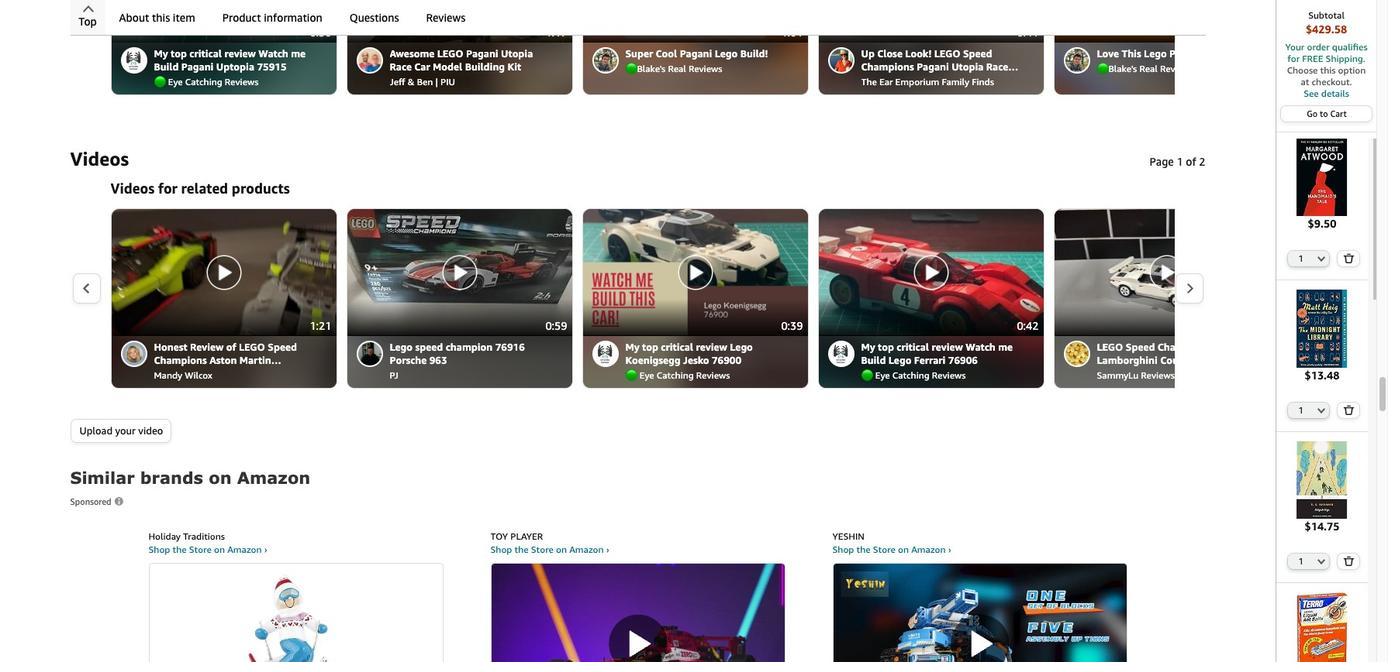 Task type: locate. For each thing, give the bounding box(es) containing it.
2 🟢blake's real reviews text field from the left
[[1097, 61, 1256, 76]]

0 horizontal spatial the
[[173, 544, 187, 556]]

catching inside my top critical review watch me build pagani uptopia 75915 🟢 eye catching reviews
[[185, 76, 222, 88]]

1 horizontal spatial build
[[861, 354, 886, 366]]

watch up 76906
[[966, 341, 995, 353]]

previous image
[[82, 0, 90, 10], [82, 283, 90, 295]]

lego inside awesome lego pagani utopia race car model building kit jeff & ben | piu
[[437, 48, 463, 60]]

build down about this item
[[154, 61, 179, 73]]

checkout.
[[1312, 76, 1352, 88]]

me down 0:30 text field
[[291, 48, 306, 60]]

🟢 inside my top critical review lego koenigsegg jesko 76900 🟢 eye catching reviews
[[625, 370, 637, 381]]

1 vertical spatial this
[[1320, 64, 1336, 76]]

1 up 'terro t300b liquid ant killer, 12 bait stations' image
[[1298, 557, 1303, 567]]

0 horizontal spatial shop
[[148, 544, 170, 556]]

review
[[224, 48, 256, 60], [696, 341, 727, 353], [932, 341, 963, 353]]

this
[[152, 11, 170, 24], [1320, 64, 1336, 76]]

shop the store on amazon › link
[[148, 544, 267, 556], [490, 544, 609, 556], [832, 544, 951, 556]]

1 vertical spatial watch
[[966, 341, 995, 353]]

watch for 0:42
[[966, 341, 995, 353]]

shop down toy
[[490, 544, 512, 556]]

speed inside 'up close look! lego speed champions pagani utopia race car'
[[963, 48, 992, 60]]

of up aston
[[226, 341, 236, 353]]

videos element
[[70, 146, 1205, 171]]

› inside toy player shop the store on amazon ›
[[606, 544, 609, 556]]

catching down uptopia
[[185, 76, 222, 88]]

1 vertical spatial videos
[[110, 180, 154, 197]]

reviews inside sammylu reviews ✅ text field
[[1141, 370, 1175, 381]]

🟢 eye catching reviews text field down the ferrari
[[861, 367, 1020, 382]]

0 horizontal spatial real
[[668, 63, 686, 75]]

0 horizontal spatial race
[[390, 61, 412, 73]]

1 the from the left
[[173, 544, 187, 556]]

lego up martin at bottom left
[[239, 341, 265, 353]]

1 🟢blake's from the left
[[625, 63, 666, 75]]

race up finds
[[986, 61, 1008, 73]]

0:59
[[545, 319, 567, 332]]

shop down holiday
[[148, 544, 170, 556]]

videos inside list
[[110, 180, 154, 197]]

pagani up the ear emporium family finds
[[917, 61, 949, 73]]

the down holiday
[[173, 544, 187, 556]]

1 race from the left
[[390, 61, 412, 73]]

lego up 'lamborghini'
[[1097, 341, 1123, 353]]

1 horizontal spatial shop
[[490, 544, 512, 556]]

1:21 text field
[[305, 315, 336, 336]]

brands
[[140, 468, 203, 487]]

pagani!
[[1169, 48, 1205, 60]]

on inside toy player shop the store on amazon ›
[[556, 544, 567, 556]]

0 vertical spatial list
[[101, 0, 1388, 99]]

1 horizontal spatial 🟢 eye catching reviews text field
[[861, 367, 1020, 382]]

0 horizontal spatial 🟢blake's real reviews text field
[[625, 61, 784, 76]]

of for review
[[226, 341, 236, 353]]

$9.50
[[1308, 217, 1336, 231]]

1 horizontal spatial shop the store on amazon › link
[[490, 544, 609, 556]]

lego up model on the top of the page
[[437, 48, 463, 60]]

0 vertical spatial 🟢 eye catching reviews text field
[[154, 74, 313, 89]]

0 horizontal spatial 🟢
[[154, 76, 166, 88]]

-
[[1208, 354, 1212, 366]]

utopia up 'family'
[[952, 61, 984, 73]]

family
[[942, 76, 969, 88]]

0 horizontal spatial for
[[158, 180, 177, 197]]

1 list from the top
[[101, 0, 1388, 99]]

critical inside my top critical review watch me build pagani uptopia 75915 🟢 eye catching reviews
[[189, 48, 222, 60]]

review up uptopia
[[224, 48, 256, 60]]

this
[[1122, 48, 1141, 60]]

› for toy player shop the store on amazon ›
[[606, 544, 609, 556]]

similar brands on amazon
[[70, 468, 310, 487]]

dropdown image left delete image
[[1318, 256, 1326, 262]]

shop inside toy player shop the store on amazon ›
[[490, 544, 512, 556]]

see details link
[[1284, 88, 1369, 99]]

videos for videos for related products
[[110, 180, 154, 197]]

delete image right dropdown icon
[[1343, 405, 1355, 415]]

finds
[[972, 76, 994, 88]]

speed inside "honest review of lego speed champions aston martin valkyrie amr"
[[268, 341, 297, 353]]

1 real from the left
[[668, 63, 686, 75]]

for inside videos for related products list
[[158, 180, 177, 197]]

2 horizontal spatial ›
[[948, 544, 951, 556]]

76916
[[495, 341, 525, 353]]

lego inside my top critical review watch me build lego ferrari 76906 🟢 eye catching reviews
[[888, 354, 911, 366]]

1 horizontal spatial ›
[[606, 544, 609, 556]]

top
[[78, 15, 97, 28]]

1 horizontal spatial utopia
[[952, 61, 984, 73]]

eye
[[168, 76, 183, 88], [639, 370, 654, 381], [875, 370, 890, 381]]

watch for 0:30
[[258, 48, 288, 60]]

2 previous image from the top
[[82, 283, 90, 295]]

next image
[[1185, 0, 1194, 10], [1185, 283, 1194, 295]]

next image up countach
[[1185, 283, 1194, 295]]

awesome lego pagani utopia race car model building kit jeff & ben | piu
[[390, 48, 533, 88]]

1 horizontal spatial champions
[[861, 61, 914, 73]]

critical up jesko
[[661, 341, 693, 353]]

speed for 1:21
[[268, 341, 297, 353]]

lego
[[437, 48, 463, 60], [934, 48, 960, 60], [239, 341, 265, 353], [1097, 341, 1123, 353]]

0 vertical spatial build
[[154, 61, 179, 73]]

lego left build!
[[715, 48, 738, 60]]

1 delete image from the top
[[1343, 405, 1355, 415]]

champions down close
[[861, 61, 914, 73]]

1 for $13.48
[[1298, 405, 1303, 415]]

review inside my top critical review watch me build pagani uptopia 75915 🟢 eye catching reviews
[[224, 48, 256, 60]]

amazon
[[237, 468, 310, 487], [227, 544, 262, 556], [569, 544, 604, 556], [911, 544, 946, 556]]

real inside the super cool pagani lego build! 🟢blake's real reviews
[[668, 63, 686, 75]]

top inside my top critical review watch me build lego ferrari 76906 🟢 eye catching reviews
[[878, 341, 894, 353]]

🟢Blake's Real Reviews text field
[[625, 61, 784, 76], [1097, 61, 1256, 76]]

0 horizontal spatial this
[[152, 11, 170, 24]]

0 vertical spatial for
[[1287, 53, 1300, 64]]

SammyLu Reviews ✅ text field
[[1097, 367, 1256, 382]]

car up 'ben'
[[414, 61, 430, 73]]

1 vertical spatial 🟢 eye catching reviews text field
[[861, 367, 1020, 382]]

262
[[1214, 354, 1232, 366]]

review inside my top critical review lego koenigsegg jesko 76900 🟢 eye catching reviews
[[696, 341, 727, 353]]

0 vertical spatial videos
[[70, 148, 129, 169]]

3 shop the store on amazon › link from the left
[[832, 544, 951, 556]]

me for 0:42
[[998, 341, 1013, 353]]

reviews inside love this lego pagani! 🟢blake's real reviews
[[1160, 63, 1194, 75]]

0 vertical spatial this
[[152, 11, 170, 24]]

$429.58
[[1306, 22, 1347, 36]]

2 race from the left
[[986, 61, 1008, 73]]

emporium
[[895, 76, 939, 88]]

1 horizontal spatial the
[[515, 544, 529, 556]]

🟢 inside my top critical review watch me build pagani uptopia 75915 🟢 eye catching reviews
[[154, 76, 166, 88]]

2 🟢blake's from the left
[[1097, 63, 1137, 75]]

watch inside my top critical review watch me build pagani uptopia 75915 🟢 eye catching reviews
[[258, 48, 288, 60]]

video
[[138, 425, 163, 437]]

on
[[209, 468, 232, 487], [214, 544, 225, 556], [556, 544, 567, 556], [898, 544, 909, 556]]

on inside yeshin shop the store on amazon ›
[[898, 544, 909, 556]]

1:01 text field
[[777, 22, 808, 43]]

lego up porsche
[[390, 341, 413, 353]]

race up jeff
[[390, 61, 412, 73]]

terro t300b liquid ant killer, 12 bait stations image
[[1283, 593, 1361, 663]]

my inside my top critical review watch me build lego ferrari 76906 🟢 eye catching reviews
[[861, 341, 875, 353]]

0 horizontal spatial of
[[226, 341, 236, 353]]

2 dropdown image from the top
[[1318, 559, 1326, 565]]

2 horizontal spatial review
[[932, 341, 963, 353]]

2 horizontal spatial 🟢
[[861, 370, 873, 381]]

jeff
[[390, 76, 405, 88]]

1 left dropdown icon
[[1298, 405, 1303, 415]]

watch up 75915
[[258, 48, 288, 60]]

1 for $14.75
[[1298, 557, 1303, 567]]

lego inside lego speed champions lamborghini countach - 262 pieces
[[1097, 341, 1123, 353]]

🟢 Eye Catching Reviews text field
[[154, 74, 313, 89], [861, 367, 1020, 382]]

list
[[101, 0, 1388, 99], [101, 522, 1174, 663]]

honest
[[154, 341, 187, 353]]

1 horizontal spatial 🟢blake's
[[1097, 63, 1137, 75]]

2 delete image from the top
[[1343, 557, 1355, 567]]

this up see details 'link'
[[1320, 64, 1336, 76]]

champions inside "honest review of lego speed champions aston martin valkyrie amr"
[[154, 354, 207, 366]]

critical up the ferrari
[[897, 341, 929, 353]]

lego right this
[[1144, 48, 1167, 60]]

1 horizontal spatial catching
[[657, 370, 694, 381]]

champions up countach
[[1158, 341, 1210, 353]]

holiday
[[148, 531, 181, 542]]

speed up 'lamborghini'
[[1126, 341, 1155, 353]]

0 vertical spatial previous image
[[82, 0, 90, 10]]

delete image
[[1343, 254, 1355, 264]]

koenigsegg
[[625, 354, 680, 366]]

ben
[[417, 76, 433, 88]]

›
[[264, 544, 267, 556], [606, 544, 609, 556], [948, 544, 951, 556]]

information
[[264, 11, 322, 24]]

catching down jesko
[[657, 370, 694, 381]]

my top critical review watch me build lego ferrari 76906 🟢 eye catching reviews
[[861, 341, 1013, 381]]

champions up the valkyrie
[[154, 354, 207, 366]]

0 horizontal spatial me
[[291, 48, 306, 60]]

0 horizontal spatial 🟢 eye catching reviews text field
[[154, 74, 313, 89]]

real
[[668, 63, 686, 75], [1139, 63, 1158, 75]]

store inside holiday traditions shop the store on amazon ›
[[189, 544, 212, 556]]

ferrari
[[914, 354, 946, 366]]

catching for 0:30
[[185, 76, 222, 88]]

race
[[390, 61, 412, 73], [986, 61, 1008, 73]]

top
[[171, 48, 187, 60], [642, 341, 658, 353], [878, 341, 894, 353]]

1 vertical spatial dropdown image
[[1318, 559, 1326, 565]]

1 vertical spatial me
[[998, 341, 1013, 353]]

for left related
[[158, 180, 177, 197]]

shop for holiday
[[148, 544, 170, 556]]

2 horizontal spatial store
[[873, 544, 896, 556]]

kit
[[508, 61, 521, 73]]

your
[[115, 425, 136, 437]]

3 store from the left
[[873, 544, 896, 556]]

1 right page
[[1177, 155, 1183, 168]]

2 horizontal spatial shop the store on amazon › link
[[832, 544, 951, 556]]

upload your video link
[[71, 420, 171, 442]]

catching down the ferrari
[[892, 370, 930, 381]]

1 horizontal spatial speed
[[963, 48, 992, 60]]

delete image
[[1343, 405, 1355, 415], [1343, 557, 1355, 567]]

my top critical review lego koenigsegg jesko 76900 🟢 eye catching reviews
[[625, 341, 753, 381]]

Mandy Wilcox text field
[[154, 367, 313, 382]]

1 › from the left
[[264, 544, 267, 556]]

1 horizontal spatial of
[[1186, 155, 1196, 168]]

build left the ferrari
[[861, 354, 886, 366]]

model
[[433, 61, 462, 73]]

0 horizontal spatial champions
[[154, 354, 207, 366]]

speed up martin at bottom left
[[268, 341, 297, 353]]

reviews inside my top critical review watch me build pagani uptopia 75915 🟢 eye catching reviews
[[225, 76, 259, 88]]

1 horizontal spatial my
[[625, 341, 639, 353]]

1 vertical spatial next image
[[1185, 283, 1194, 295]]

1 vertical spatial utopia
[[952, 61, 984, 73]]

2 horizontal spatial critical
[[897, 341, 929, 353]]

3 › from the left
[[948, 544, 951, 556]]

reviews inside my top critical review watch me build lego ferrari 76906 🟢 eye catching reviews
[[932, 370, 966, 381]]

real down cool
[[668, 63, 686, 75]]

build for 0:42
[[861, 354, 886, 366]]

shop for toy
[[490, 544, 512, 556]]

1 vertical spatial previous image
[[82, 283, 90, 295]]

PJ text field
[[390, 367, 548, 382]]

2 list from the top
[[101, 522, 1174, 663]]

list containing 0:30
[[101, 0, 1388, 99]]

1 horizontal spatial critical
[[661, 341, 693, 353]]

1 vertical spatial for
[[158, 180, 177, 197]]

page
[[1150, 155, 1174, 168]]

1 horizontal spatial 🟢
[[625, 370, 637, 381]]

0 horizontal spatial eye
[[168, 76, 183, 88]]

1 horizontal spatial this
[[1320, 64, 1336, 76]]

eye for 0:42
[[875, 370, 890, 381]]

1 vertical spatial champions
[[1158, 341, 1210, 353]]

of inside "honest review of lego speed champions aston martin valkyrie amr"
[[226, 341, 236, 353]]

2 horizontal spatial eye
[[875, 370, 890, 381]]

look!
[[905, 48, 931, 60]]

1 horizontal spatial top
[[642, 341, 658, 353]]

1 horizontal spatial me
[[998, 341, 1013, 353]]

lego speed champion 76916 porsche 963 pj
[[390, 341, 525, 381]]

pagani inside the super cool pagani lego build! 🟢blake's real reviews
[[680, 48, 712, 60]]

0:59 text field
[[541, 315, 572, 336]]

0 horizontal spatial critical
[[189, 48, 222, 60]]

Jeff & Ben | PIU text field
[[390, 74, 548, 89]]

pagani up building at the top of page
[[466, 48, 498, 60]]

lego inside "honest review of lego speed champions aston martin valkyrie amr"
[[239, 341, 265, 353]]

pagani inside 'up close look! lego speed champions pagani utopia race car'
[[917, 61, 949, 73]]

the ear emporium family finds
[[861, 76, 994, 88]]

review up 76906
[[932, 341, 963, 353]]

car
[[414, 61, 430, 73], [861, 74, 877, 86]]

2 horizontal spatial top
[[878, 341, 894, 353]]

next image for 0:42
[[1185, 283, 1194, 295]]

0 horizontal spatial build
[[154, 61, 179, 73]]

2 horizontal spatial shop
[[832, 544, 854, 556]]

0 vertical spatial car
[[414, 61, 430, 73]]

the inside toy player shop the store on amazon ›
[[515, 544, 529, 556]]

this inside your order qualifies for free shipping. choose this option at checkout. see details
[[1320, 64, 1336, 76]]

🟢blake's inside the super cool pagani lego build! 🟢blake's real reviews
[[625, 63, 666, 75]]

1 🟢blake's real reviews text field from the left
[[625, 61, 784, 76]]

0 vertical spatial champions
[[861, 61, 914, 73]]

store inside toy player shop the store on amazon ›
[[531, 544, 554, 556]]

me inside my top critical review watch me build pagani uptopia 75915 🟢 eye catching reviews
[[291, 48, 306, 60]]

pagani right cool
[[680, 48, 712, 60]]

1 inside videos element
[[1177, 155, 1183, 168]]

1 horizontal spatial eye
[[639, 370, 654, 381]]

top for 0:42
[[878, 341, 894, 353]]

1 shop from the left
[[148, 544, 170, 556]]

shop inside holiday traditions shop the store on amazon ›
[[148, 544, 170, 556]]

eye inside my top critical review watch me build pagani uptopia 75915 🟢 eye catching reviews
[[168, 76, 183, 88]]

2 horizontal spatial champions
[[1158, 341, 1210, 353]]

0 horizontal spatial watch
[[258, 48, 288, 60]]

questions
[[350, 11, 399, 24]]

0 horizontal spatial ›
[[264, 544, 267, 556]]

speed up finds
[[963, 48, 992, 60]]

1 horizontal spatial race
[[986, 61, 1008, 73]]

shop down 'yeshin'
[[832, 544, 854, 556]]

🟢 eye catching reviews text field for 0:42
[[861, 367, 1020, 382]]

sponsored
[[70, 497, 111, 507]]

0 horizontal spatial review
[[224, 48, 256, 60]]

shop the store on amazon › link for toy player
[[490, 544, 609, 556]]

amazon inside yeshin shop the store on amazon ›
[[911, 544, 946, 556]]

1 vertical spatial build
[[861, 354, 886, 366]]

1 horizontal spatial for
[[1287, 53, 1300, 64]]

› inside holiday traditions shop the store on amazon ›
[[264, 544, 267, 556]]

catching inside my top critical review watch me build lego ferrari 76906 🟢 eye catching reviews
[[892, 370, 930, 381]]

1 horizontal spatial store
[[531, 544, 554, 556]]

2 next image from the top
[[1185, 283, 1194, 295]]

🟢blake's real reviews text field down cool
[[625, 61, 784, 76]]

utopia up kit
[[501, 48, 533, 60]]

3 shop from the left
[[832, 544, 854, 556]]

🟢blake's down love
[[1097, 63, 1137, 75]]

shop the store on amazon › link for yeshin
[[832, 544, 951, 556]]

1 previous image from the top
[[82, 0, 90, 10]]

0 horizontal spatial store
[[189, 544, 212, 556]]

2 real from the left
[[1139, 63, 1158, 75]]

ear
[[879, 76, 893, 88]]

building
[[465, 61, 505, 73]]

1 vertical spatial delete image
[[1343, 557, 1355, 567]]

0 vertical spatial watch
[[258, 48, 288, 60]]

shop the store on amazon › link down the player
[[490, 544, 609, 556]]

my inside my top critical review watch me build pagani uptopia 75915 🟢 eye catching reviews
[[154, 48, 168, 60]]

cart
[[1330, 109, 1347, 119]]

1 horizontal spatial real
[[1139, 63, 1158, 75]]

1 shop the store on amazon › link from the left
[[148, 544, 267, 556]]

delete image for $14.75
[[1343, 557, 1355, 567]]

2 vertical spatial champions
[[154, 354, 207, 366]]

product
[[222, 11, 261, 24]]

up
[[861, 48, 875, 60]]

1 vertical spatial car
[[861, 74, 877, 86]]

1 horizontal spatial watch
[[966, 341, 995, 353]]

review for 0:30
[[224, 48, 256, 60]]

reviews
[[426, 11, 465, 24], [688, 63, 722, 75], [1160, 63, 1194, 75], [225, 76, 259, 88], [696, 370, 730, 381], [932, 370, 966, 381], [1141, 370, 1175, 381]]

lego up the ear emporium family finds text box
[[934, 48, 960, 60]]

2
[[1199, 155, 1205, 168]]

this left item
[[152, 11, 170, 24]]

lego left the ferrari
[[888, 354, 911, 366]]

0 horizontal spatial utopia
[[501, 48, 533, 60]]

catching inside my top critical review lego koenigsegg jesko 76900 🟢 eye catching reviews
[[657, 370, 694, 381]]

real down this
[[1139, 63, 1158, 75]]

champions inside 'up close look! lego speed champions pagani utopia race car'
[[861, 61, 914, 73]]

1 horizontal spatial car
[[861, 74, 877, 86]]

shop the store on amazon › link down 'yeshin'
[[832, 544, 951, 556]]

speed
[[415, 341, 443, 353]]

of inside videos element
[[1186, 155, 1196, 168]]

2 horizontal spatial my
[[861, 341, 875, 353]]

0 horizontal spatial catching
[[185, 76, 222, 88]]

$13.48
[[1305, 369, 1340, 382]]

dropdown image down $14.75
[[1318, 559, 1326, 565]]

delete image up 'terro t300b liquid ant killer, 12 bait stations' image
[[1343, 557, 1355, 567]]

0 horizontal spatial speed
[[268, 341, 297, 353]]

🟢 inside my top critical review watch me build lego ferrari 76906 🟢 eye catching reviews
[[861, 370, 873, 381]]

watch
[[258, 48, 288, 60], [966, 341, 995, 353]]

catching for 0:42
[[892, 370, 930, 381]]

eye inside my top critical review watch me build lego ferrari 76906 🟢 eye catching reviews
[[875, 370, 890, 381]]

› for holiday traditions shop the store on amazon ›
[[264, 544, 267, 556]]

0 vertical spatial delete image
[[1343, 405, 1355, 415]]

the inside holiday traditions shop the store on amazon ›
[[173, 544, 187, 556]]

build inside my top critical review watch me build pagani uptopia 75915 🟢 eye catching reviews
[[154, 61, 179, 73]]

malgudi days (penguin classics) image
[[1283, 442, 1361, 519]]

subtotal
[[1308, 9, 1344, 21]]

2 shop from the left
[[490, 544, 512, 556]]

1 horizontal spatial review
[[696, 341, 727, 353]]

1 vertical spatial of
[[226, 341, 236, 353]]

0 vertical spatial next image
[[1185, 0, 1194, 10]]

0 vertical spatial me
[[291, 48, 306, 60]]

0 horizontal spatial shop the store on amazon › link
[[148, 544, 267, 556]]

review inside my top critical review watch me build lego ferrari 76906 🟢 eye catching reviews
[[932, 341, 963, 353]]

shop the store on amazon › link down traditions
[[148, 544, 267, 556]]

utopia inside awesome lego pagani utopia race car model building kit jeff & ben | piu
[[501, 48, 533, 60]]

next image up pagani!
[[1185, 0, 1194, 10]]

champions for 0:41
[[861, 61, 914, 73]]

the
[[173, 544, 187, 556], [515, 544, 529, 556], [857, 544, 870, 556]]

the down the player
[[515, 544, 529, 556]]

previous image for 1:17
[[82, 0, 90, 10]]

lego up 76900
[[730, 341, 753, 353]]

🟢 Eye Catching Reviews text field
[[625, 367, 784, 382]]

shop
[[148, 544, 170, 556], [490, 544, 512, 556], [832, 544, 854, 556]]

2 horizontal spatial catching
[[892, 370, 930, 381]]

videos for related products
[[110, 180, 290, 197]]

1 store from the left
[[189, 544, 212, 556]]

0 horizontal spatial my
[[154, 48, 168, 60]]

2 › from the left
[[606, 544, 609, 556]]

1 vertical spatial list
[[101, 522, 1174, 663]]

car left ear
[[861, 74, 877, 86]]

3 the from the left
[[857, 544, 870, 556]]

honest review of lego speed champions aston martin valkyrie amr
[[154, 341, 297, 380]]

2 shop the store on amazon › link from the left
[[490, 544, 609, 556]]

of left 2
[[1186, 155, 1196, 168]]

yeshin
[[832, 531, 864, 542]]

critical inside my top critical review lego koenigsegg jesko 76900 🟢 eye catching reviews
[[661, 341, 693, 353]]

🟢blake's down the super
[[625, 63, 666, 75]]

pagani left uptopia
[[181, 61, 214, 73]]

to
[[1320, 109, 1328, 119]]

for left free at the right of page
[[1287, 53, 1300, 64]]

critical up uptopia
[[189, 48, 222, 60]]

🟢blake's
[[625, 63, 666, 75], [1097, 63, 1137, 75]]

build inside my top critical review watch me build lego ferrari 76906 🟢 eye catching reviews
[[861, 354, 886, 366]]

0 horizontal spatial top
[[171, 48, 187, 60]]

my inside my top critical review lego koenigsegg jesko 76900 🟢 eye catching reviews
[[625, 341, 639, 353]]

delete image for $13.48
[[1343, 405, 1355, 415]]

me down 0:42 text box
[[998, 341, 1013, 353]]

the midnight library: a gma book club pick (a novel) image
[[1283, 290, 1361, 368]]

2 horizontal spatial the
[[857, 544, 870, 556]]

pagani
[[466, 48, 498, 60], [680, 48, 712, 60], [181, 61, 214, 73], [917, 61, 949, 73]]

dropdown image
[[1318, 256, 1326, 262], [1318, 559, 1326, 565]]

2 store from the left
[[531, 544, 554, 556]]

upload your video
[[79, 425, 163, 437]]

watch inside my top critical review watch me build lego ferrari 76906 🟢 eye catching reviews
[[966, 341, 995, 353]]

0 horizontal spatial car
[[414, 61, 430, 73]]

1 next image from the top
[[1185, 0, 1194, 10]]

go to cart link
[[1281, 106, 1372, 122]]

1 dropdown image from the top
[[1318, 256, 1326, 262]]

my for 0:42
[[861, 341, 875, 353]]

0 vertical spatial of
[[1186, 155, 1196, 168]]

amazon inside toy player shop the store on amazon ›
[[569, 544, 604, 556]]

the down 'yeshin'
[[857, 544, 870, 556]]

toy player shop the store on amazon ›
[[490, 531, 609, 556]]

jesko
[[683, 354, 709, 366]]

🟢blake's inside love this lego pagani! 🟢blake's real reviews
[[1097, 63, 1137, 75]]

top inside my top critical review lego koenigsegg jesko 76900 🟢 eye catching reviews
[[642, 341, 658, 353]]

None submit
[[1338, 251, 1359, 267], [1338, 403, 1359, 418], [1338, 554, 1359, 570], [1338, 251, 1359, 267], [1338, 403, 1359, 418], [1338, 554, 1359, 570]]

1 horizontal spatial 🟢blake's real reviews text field
[[1097, 61, 1256, 76]]

1 left delete image
[[1298, 254, 1303, 264]]

top for 0:30
[[171, 48, 187, 60]]

reviews inside my top critical review lego koenigsegg jesko 76900 🟢 eye catching reviews
[[696, 370, 730, 381]]

top inside my top critical review watch me build pagani uptopia 75915 🟢 eye catching reviews
[[171, 48, 187, 60]]

review up 76900
[[696, 341, 727, 353]]

🟢blake's real reviews text field down pagani!
[[1097, 61, 1256, 76]]

2 horizontal spatial speed
[[1126, 341, 1155, 353]]

🟢 eye catching reviews text field down uptopia
[[154, 74, 313, 89]]

0 horizontal spatial 🟢blake's
[[625, 63, 666, 75]]

critical inside my top critical review watch me build lego ferrari 76906 🟢 eye catching reviews
[[897, 341, 929, 353]]

me inside my top critical review watch me build lego ferrari 76906 🟢 eye catching reviews
[[998, 341, 1013, 353]]

champions
[[861, 61, 914, 73], [1158, 341, 1210, 353], [154, 354, 207, 366]]

0 vertical spatial utopia
[[501, 48, 533, 60]]

2 the from the left
[[515, 544, 529, 556]]



Task type: describe. For each thing, give the bounding box(es) containing it.
traditions
[[183, 531, 225, 542]]

speed inside lego speed champions lamborghini countach - 262 pieces
[[1126, 341, 1155, 353]]

0:30
[[310, 26, 331, 39]]

car inside 'up close look! lego speed champions pagani utopia race car'
[[861, 74, 877, 86]]

build!
[[740, 48, 768, 60]]

0:39 text field
[[777, 315, 808, 336]]

dropdown image
[[1318, 408, 1326, 414]]

0:30 text field
[[305, 22, 336, 43]]

for inside your order qualifies for free shipping. choose this option at checkout. see details
[[1287, 53, 1300, 64]]

dropdown image for $14.75
[[1318, 559, 1326, 565]]

my top critical review watch me build pagani uptopia 75915 🟢 eye catching reviews
[[154, 48, 306, 88]]

pagani inside awesome lego pagani utopia race car model building kit jeff & ben | piu
[[466, 48, 498, 60]]

subtotal $429.58
[[1306, 9, 1347, 36]]

pieces
[[1097, 367, 1126, 380]]

eye inside my top critical review lego koenigsegg jesko 76900 🟢 eye catching reviews
[[639, 370, 654, 381]]

The Ear Emporium Family Finds text field
[[861, 74, 1020, 89]]

store for traditions
[[189, 544, 212, 556]]

wilcox
[[185, 370, 212, 381]]

upload
[[79, 425, 113, 437]]

cool
[[656, 48, 677, 60]]

🟢blake's real reviews text field for lego
[[1097, 61, 1256, 76]]

sammylu
[[1097, 370, 1138, 381]]

963
[[429, 354, 447, 366]]

awesome
[[390, 48, 435, 60]]

option
[[1338, 64, 1366, 76]]

the inside yeshin shop the store on amazon ›
[[857, 544, 870, 556]]

my for 0:39
[[625, 341, 639, 353]]

critical for 0:42
[[897, 341, 929, 353]]

🟢 for 0:30
[[154, 76, 166, 88]]

0:41 text field
[[1012, 22, 1043, 43]]

about
[[119, 11, 149, 24]]

the handmaid&#39;s tale image
[[1283, 139, 1361, 217]]

sponsored button
[[70, 494, 125, 510]]

toy
[[490, 531, 508, 542]]

1:01
[[781, 26, 803, 39]]

car inside awesome lego pagani utopia race car model building kit jeff & ben | piu
[[414, 61, 430, 73]]

shop inside yeshin shop the store on amazon ›
[[832, 544, 854, 556]]

details
[[1321, 88, 1349, 99]]

my for 0:30
[[154, 48, 168, 60]]

list containing holiday traditions
[[101, 522, 1174, 663]]

close
[[877, 48, 903, 60]]

🟢 for 0:42
[[861, 370, 873, 381]]

aston
[[209, 354, 237, 366]]

race inside 'up close look! lego speed champions pagani utopia race car'
[[986, 61, 1008, 73]]

countach
[[1160, 354, 1205, 366]]

lego inside the super cool pagani lego build! 🟢blake's real reviews
[[715, 48, 738, 60]]

🟢blake's real reviews text field for pagani
[[625, 61, 784, 76]]

top for 0:39
[[642, 341, 658, 353]]

super cool pagani lego build! 🟢blake's real reviews
[[625, 48, 768, 75]]

go to cart
[[1307, 109, 1347, 119]]

previous image for 0:59
[[82, 283, 90, 295]]

review for 0:42
[[932, 341, 963, 353]]

shipping.
[[1326, 53, 1365, 64]]

yeshin shop the store on amazon ›
[[832, 531, 951, 556]]

videos for related products list
[[101, 179, 1280, 393]]

review
[[190, 341, 224, 353]]

the
[[861, 76, 877, 88]]

76906
[[948, 354, 978, 366]]

|
[[435, 76, 438, 88]]

page 1 of 2
[[1150, 155, 1205, 168]]

store inside yeshin shop the store on amazon ›
[[873, 544, 896, 556]]

lamborghini
[[1097, 354, 1158, 366]]

real inside love this lego pagani! 🟢blake's real reviews
[[1139, 63, 1158, 75]]

qualifies
[[1332, 41, 1368, 53]]

choose
[[1287, 64, 1318, 76]]

lego speed champions lamborghini countach - 262 pieces
[[1097, 341, 1232, 380]]

amr
[[196, 367, 218, 380]]

lego inside my top critical review lego koenigsegg jesko 76900 🟢 eye catching reviews
[[730, 341, 753, 353]]

sammylu reviews ✅
[[1097, 370, 1189, 381]]

shop the store on amazon › link for holiday traditions
[[148, 544, 267, 556]]

free
[[1302, 53, 1323, 64]]

your order qualifies for free shipping. choose this option at checkout. see details
[[1285, 41, 1368, 99]]

0:42 text field
[[1012, 315, 1043, 336]]

amazon inside holiday traditions shop the store on amazon ›
[[227, 544, 262, 556]]

1 for $9.50
[[1298, 254, 1303, 264]]

of for 1
[[1186, 155, 1196, 168]]

&
[[408, 76, 414, 88]]

1:21
[[310, 319, 331, 332]]

0:41
[[1017, 26, 1039, 39]]

the for player
[[515, 544, 529, 556]]

champions inside lego speed champions lamborghini countach - 262 pieces
[[1158, 341, 1210, 353]]

similar
[[70, 468, 135, 487]]

lego inside lego speed champion 76916 porsche 963 pj
[[390, 341, 413, 353]]

mandy
[[154, 370, 182, 381]]

love
[[1097, 48, 1119, 60]]

1:17 text field
[[541, 22, 572, 43]]

videos for videos
[[70, 148, 129, 169]]

build for 0:30
[[154, 61, 179, 73]]

race inside awesome lego pagani utopia race car model building kit jeff & ben | piu
[[390, 61, 412, 73]]

pj
[[390, 370, 398, 381]]

player
[[510, 531, 543, 542]]

critical for 0:30
[[189, 48, 222, 60]]

item
[[173, 11, 195, 24]]

me for 0:30
[[291, 48, 306, 60]]

go
[[1307, 109, 1318, 119]]

reviews inside the super cool pagani lego build! 🟢blake's real reviews
[[688, 63, 722, 75]]

store for player
[[531, 544, 554, 556]]

up close look! lego speed champions pagani utopia race car
[[861, 48, 1008, 86]]

about this item
[[119, 11, 195, 24]]

🟢 eye catching reviews text field for 0:30
[[154, 74, 313, 89]]

at
[[1301, 76, 1309, 88]]

76900
[[712, 354, 741, 366]]

review for 0:39
[[696, 341, 727, 353]]

your
[[1285, 41, 1305, 53]]

porsche
[[390, 354, 427, 366]]

lego inside 'up close look! lego speed champions pagani utopia race car'
[[934, 48, 960, 60]]

dropdown image for $9.50
[[1318, 256, 1326, 262]]

lego inside love this lego pagani! 🟢blake's real reviews
[[1144, 48, 1167, 60]]

love this lego pagani! 🟢blake's real reviews
[[1097, 48, 1205, 75]]

order
[[1307, 41, 1330, 53]]

uptopia
[[216, 61, 254, 73]]

utopia inside 'up close look! lego speed champions pagani utopia race car'
[[952, 61, 984, 73]]

the for traditions
[[173, 544, 187, 556]]

on inside holiday traditions shop the store on amazon ›
[[214, 544, 225, 556]]

eye for 0:30
[[168, 76, 183, 88]]

speed for 0:41
[[963, 48, 992, 60]]

champions for 1:21
[[154, 354, 207, 366]]

martin
[[239, 354, 271, 366]]

› inside yeshin shop the store on amazon ›
[[948, 544, 951, 556]]

1:17
[[545, 26, 567, 39]]

mandy wilcox
[[154, 370, 212, 381]]

next image for 0:41
[[1185, 0, 1194, 10]]

pagani inside my top critical review watch me build pagani uptopia 75915 🟢 eye catching reviews
[[181, 61, 214, 73]]

critical for 0:39
[[661, 341, 693, 353]]

related
[[181, 180, 228, 197]]



Task type: vqa. For each thing, say whether or not it's contained in the screenshot.


